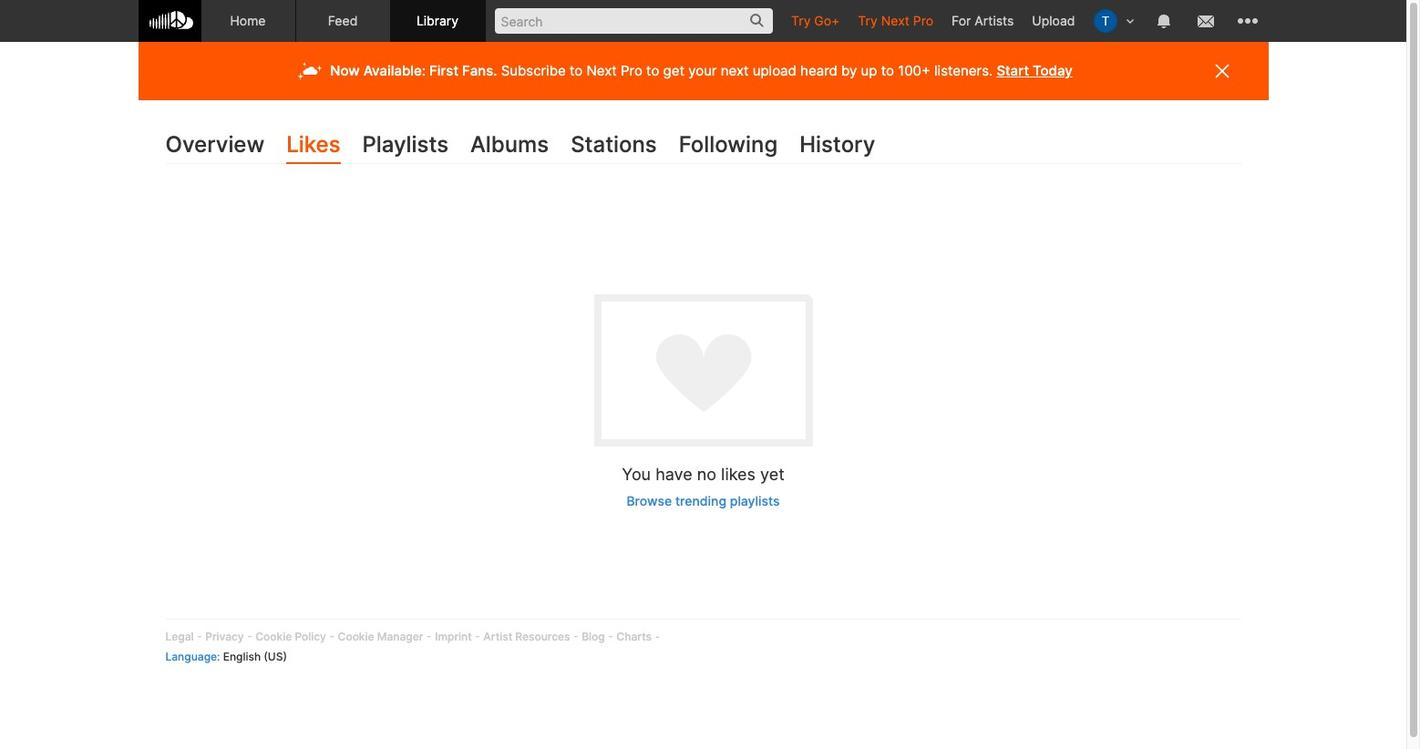 Task type: describe. For each thing, give the bounding box(es) containing it.
overview link
[[166, 128, 265, 165]]

trending
[[676, 493, 727, 508]]

overview
[[166, 131, 265, 158]]

3 to from the left
[[882, 62, 895, 79]]

history link
[[800, 128, 876, 165]]

you
[[622, 465, 651, 484]]

upload
[[1033, 13, 1076, 28]]

5 ⁃ from the left
[[475, 630, 481, 644]]

tara schultz's avatar element
[[1094, 9, 1118, 33]]

legal ⁃ privacy ⁃ cookie policy ⁃ cookie manager ⁃ imprint ⁃ artist resources ⁃ blog ⁃ charts ⁃ language: english (us)
[[166, 630, 661, 664]]

legal link
[[166, 630, 194, 644]]

now available: first fans. subscribe to next pro to get your next upload heard by up to 100+ listeners. start today
[[330, 62, 1073, 79]]

for artists link
[[943, 0, 1024, 41]]

stations
[[571, 131, 657, 158]]

manager
[[377, 630, 424, 644]]

library
[[417, 13, 459, 28]]

home
[[230, 13, 266, 28]]

2 ⁃ from the left
[[247, 630, 253, 644]]

legal
[[166, 630, 194, 644]]

albums
[[471, 131, 549, 158]]

try next pro
[[858, 13, 934, 28]]

fans.
[[462, 62, 497, 79]]

charts
[[617, 630, 652, 644]]

try go+ link
[[782, 0, 849, 41]]

language:
[[166, 650, 220, 664]]

1 ⁃ from the left
[[197, 630, 203, 644]]

2 to from the left
[[647, 62, 660, 79]]

artists
[[975, 13, 1014, 28]]

by
[[842, 62, 858, 79]]

0 horizontal spatial next
[[587, 62, 617, 79]]

artist resources link
[[484, 630, 570, 644]]

6 ⁃ from the left
[[573, 630, 579, 644]]

history
[[800, 131, 876, 158]]

go+
[[815, 13, 840, 28]]

likes link
[[287, 128, 341, 165]]

browse trending playlists link
[[627, 493, 780, 508]]

up
[[861, 62, 878, 79]]

start
[[997, 62, 1030, 79]]

privacy link
[[205, 630, 244, 644]]

likes
[[721, 465, 756, 484]]

playlists
[[363, 131, 449, 158]]

resources
[[515, 630, 570, 644]]

upload
[[753, 62, 797, 79]]

subscribe
[[501, 62, 566, 79]]

browse
[[627, 493, 672, 508]]

7 ⁃ from the left
[[608, 630, 614, 644]]

no
[[697, 465, 717, 484]]

likes
[[287, 131, 341, 158]]

blog link
[[582, 630, 605, 644]]

cookie policy link
[[256, 630, 326, 644]]



Task type: vqa. For each thing, say whether or not it's contained in the screenshot.
the 'Try Go+'
yes



Task type: locate. For each thing, give the bounding box(es) containing it.
next
[[882, 13, 910, 28], [587, 62, 617, 79]]

stations link
[[571, 128, 657, 165]]

0 vertical spatial next
[[882, 13, 910, 28]]

to right up
[[882, 62, 895, 79]]

1 vertical spatial pro
[[621, 62, 643, 79]]

pro left for on the top right of page
[[914, 13, 934, 28]]

listeners.
[[935, 62, 993, 79]]

your
[[689, 62, 717, 79]]

start today link
[[997, 62, 1073, 79]]

3 ⁃ from the left
[[329, 630, 335, 644]]

1 cookie from the left
[[256, 630, 292, 644]]

artist
[[484, 630, 513, 644]]

blog
[[582, 630, 605, 644]]

⁃ right charts
[[655, 630, 661, 644]]

to
[[570, 62, 583, 79], [647, 62, 660, 79], [882, 62, 895, 79]]

next down search search box
[[587, 62, 617, 79]]

next up '100+'
[[882, 13, 910, 28]]

⁃ right blog link
[[608, 630, 614, 644]]

1 horizontal spatial to
[[647, 62, 660, 79]]

1 vertical spatial next
[[587, 62, 617, 79]]

2 cookie from the left
[[338, 630, 374, 644]]

you have no likes yet browse trending playlists
[[622, 465, 785, 508]]

feed
[[328, 13, 358, 28]]

charts link
[[617, 630, 652, 644]]

0 horizontal spatial pro
[[621, 62, 643, 79]]

⁃
[[197, 630, 203, 644], [247, 630, 253, 644], [329, 630, 335, 644], [426, 630, 432, 644], [475, 630, 481, 644], [573, 630, 579, 644], [608, 630, 614, 644], [655, 630, 661, 644]]

imprint link
[[435, 630, 472, 644]]

Search search field
[[495, 8, 773, 34]]

try go+
[[792, 13, 840, 28]]

⁃ up english
[[247, 630, 253, 644]]

policy
[[295, 630, 326, 644]]

first
[[430, 62, 459, 79]]

to right the subscribe
[[570, 62, 583, 79]]

available:
[[364, 62, 426, 79]]

cookie up (us)
[[256, 630, 292, 644]]

to left get at the top of page
[[647, 62, 660, 79]]

privacy
[[205, 630, 244, 644]]

0 horizontal spatial try
[[792, 13, 811, 28]]

try for try go+
[[792, 13, 811, 28]]

(us)
[[264, 650, 287, 664]]

yet
[[761, 465, 785, 484]]

try for try next pro
[[858, 13, 878, 28]]

8 ⁃ from the left
[[655, 630, 661, 644]]

100+
[[898, 62, 931, 79]]

1 try from the left
[[792, 13, 811, 28]]

library link
[[391, 0, 486, 42]]

pro
[[914, 13, 934, 28], [621, 62, 643, 79]]

home link
[[201, 0, 296, 42]]

english
[[223, 650, 261, 664]]

1 horizontal spatial pro
[[914, 13, 934, 28]]

feed link
[[296, 0, 391, 42]]

4 ⁃ from the left
[[426, 630, 432, 644]]

imprint
[[435, 630, 472, 644]]

for
[[952, 13, 971, 28]]

⁃ left artist
[[475, 630, 481, 644]]

get
[[664, 62, 685, 79]]

1 horizontal spatial next
[[882, 13, 910, 28]]

playlists
[[730, 493, 780, 508]]

cookie manager link
[[338, 630, 424, 644]]

⁃ right the policy
[[329, 630, 335, 644]]

today
[[1033, 62, 1073, 79]]

cookie
[[256, 630, 292, 644], [338, 630, 374, 644]]

0 horizontal spatial to
[[570, 62, 583, 79]]

2 horizontal spatial to
[[882, 62, 895, 79]]

cookie left the manager
[[338, 630, 374, 644]]

None search field
[[486, 0, 782, 41]]

for artists
[[952, 13, 1014, 28]]

albums link
[[471, 128, 549, 165]]

⁃ right the legal link
[[197, 630, 203, 644]]

have
[[656, 465, 693, 484]]

pro left get at the top of page
[[621, 62, 643, 79]]

heard
[[801, 62, 838, 79]]

following link
[[679, 128, 778, 165]]

try left 'go+'
[[792, 13, 811, 28]]

playlists link
[[363, 128, 449, 165]]

now
[[330, 62, 360, 79]]

0 horizontal spatial cookie
[[256, 630, 292, 644]]

0 vertical spatial pro
[[914, 13, 934, 28]]

next
[[721, 62, 749, 79]]

try
[[792, 13, 811, 28], [858, 13, 878, 28]]

1 to from the left
[[570, 62, 583, 79]]

following
[[679, 131, 778, 158]]

1 horizontal spatial try
[[858, 13, 878, 28]]

upload link
[[1024, 0, 1085, 41]]

⁃ left imprint link
[[426, 630, 432, 644]]

⁃ left blog
[[573, 630, 579, 644]]

1 horizontal spatial cookie
[[338, 630, 374, 644]]

try next pro link
[[849, 0, 943, 41]]

try right 'go+'
[[858, 13, 878, 28]]

2 try from the left
[[858, 13, 878, 28]]



